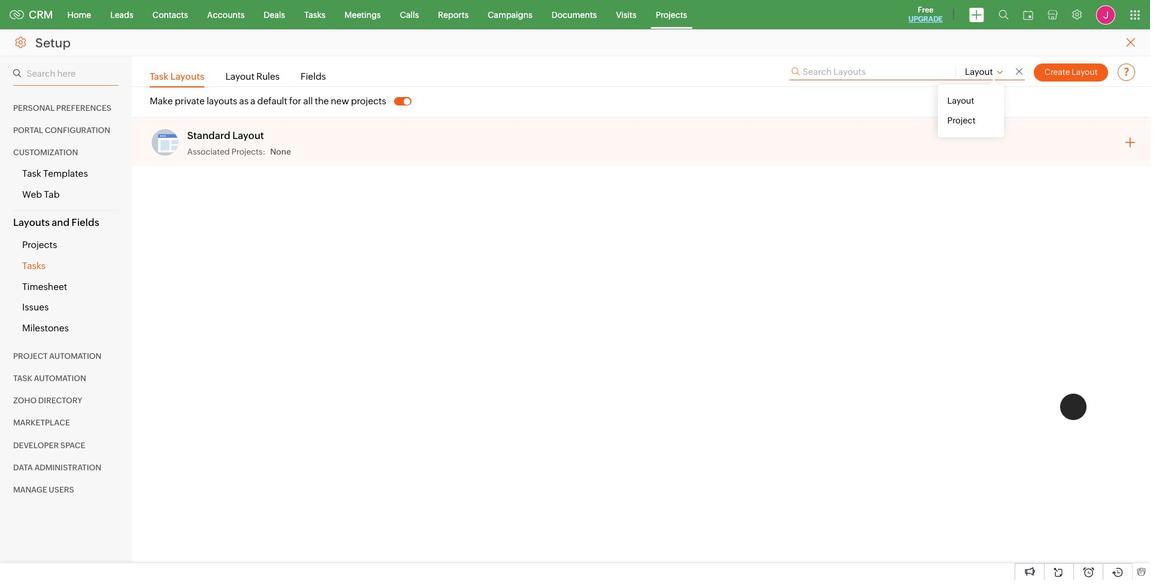 Task type: locate. For each thing, give the bounding box(es) containing it.
tasks
[[304, 10, 326, 19]]

search element
[[992, 0, 1017, 29]]

home
[[67, 10, 91, 19]]

reports link
[[429, 0, 478, 29]]

free
[[918, 5, 934, 14]]

meetings
[[345, 10, 381, 19]]

accounts link
[[198, 0, 254, 29]]

campaigns link
[[478, 0, 542, 29]]

meetings link
[[335, 0, 391, 29]]

reports
[[438, 10, 469, 19]]

leads link
[[101, 0, 143, 29]]

calls
[[400, 10, 419, 19]]

create menu image
[[970, 7, 985, 22]]

deals link
[[254, 0, 295, 29]]

calendar image
[[1024, 10, 1034, 19]]

upgrade
[[909, 15, 943, 23]]

accounts
[[207, 10, 245, 19]]

free upgrade
[[909, 5, 943, 23]]

projects
[[656, 10, 688, 19]]

visits link
[[607, 0, 647, 29]]

deals
[[264, 10, 285, 19]]



Task type: describe. For each thing, give the bounding box(es) containing it.
contacts link
[[143, 0, 198, 29]]

contacts
[[153, 10, 188, 19]]

crm link
[[10, 8, 53, 21]]

leads
[[110, 10, 133, 19]]

projects link
[[647, 0, 697, 29]]

tasks link
[[295, 0, 335, 29]]

documents
[[552, 10, 597, 19]]

crm
[[29, 8, 53, 21]]

home link
[[58, 0, 101, 29]]

profile image
[[1097, 5, 1116, 24]]

create menu element
[[963, 0, 992, 29]]

search image
[[999, 10, 1009, 20]]

campaigns
[[488, 10, 533, 19]]

visits
[[616, 10, 637, 19]]

documents link
[[542, 0, 607, 29]]

calls link
[[391, 0, 429, 29]]

profile element
[[1090, 0, 1123, 29]]



Task type: vqa. For each thing, say whether or not it's contained in the screenshot.
Campaigns
yes



